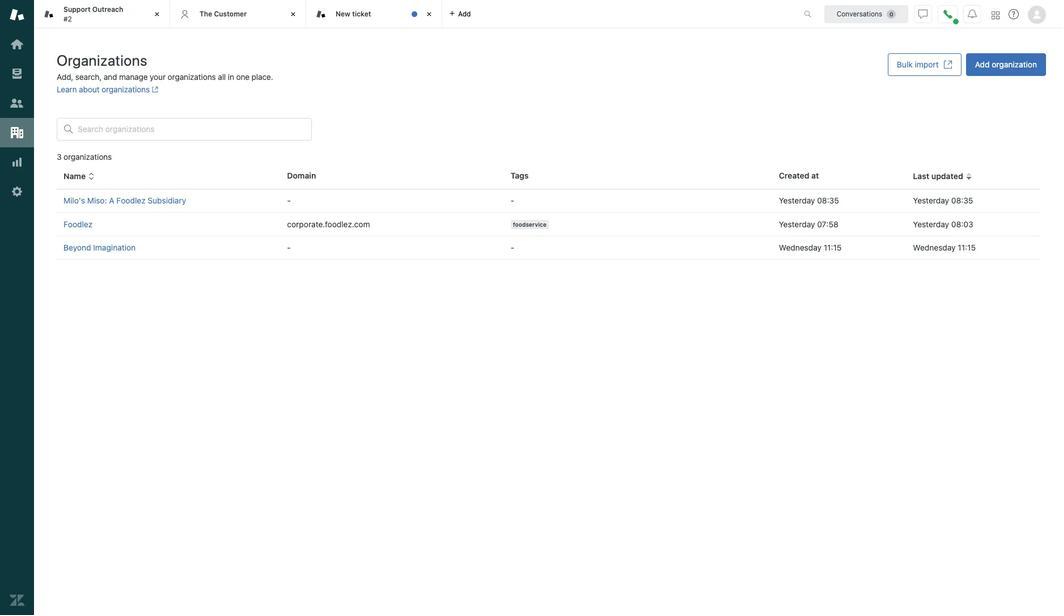 Task type: locate. For each thing, give the bounding box(es) containing it.
1 horizontal spatial 11:15
[[958, 243, 976, 253]]

wednesday down yesterday 08:03
[[913, 243, 956, 253]]

last updated
[[913, 171, 964, 181]]

0 vertical spatial organizations
[[168, 72, 216, 82]]

08:03
[[952, 219, 974, 229]]

0 horizontal spatial close image
[[151, 9, 163, 20]]

one
[[236, 72, 250, 82]]

add
[[458, 9, 471, 18]]

customer
[[214, 10, 247, 18]]

11:15 down 08:03
[[958, 243, 976, 253]]

wednesday down yesterday 07:58
[[779, 243, 822, 253]]

yesterday down last updated
[[913, 196, 950, 205]]

in
[[228, 72, 234, 82]]

yesterday
[[779, 196, 815, 205], [913, 196, 950, 205], [779, 219, 815, 229], [913, 219, 950, 229]]

1 horizontal spatial wednesday
[[913, 243, 956, 253]]

search,
[[75, 72, 102, 82]]

bulk import
[[897, 60, 939, 69]]

08:35 up 08:03
[[952, 196, 974, 205]]

1 yesterday 08:35 from the left
[[779, 196, 839, 205]]

foodlez right "a"
[[117, 196, 146, 205]]

close image inside the customer tab
[[288, 9, 299, 20]]

11:15
[[824, 243, 842, 253], [958, 243, 976, 253]]

new
[[336, 10, 351, 18]]

organizations
[[168, 72, 216, 82], [102, 85, 150, 94], [64, 152, 112, 162]]

3 organizations
[[57, 152, 112, 162]]

Search organizations field
[[78, 124, 305, 134]]

name button
[[64, 171, 95, 182]]

08:35 up 07:58
[[818, 196, 839, 205]]

all
[[218, 72, 226, 82]]

- down foodservice on the top
[[511, 243, 515, 253]]

yesterday 08:35
[[779, 196, 839, 205], [913, 196, 974, 205]]

1 horizontal spatial wednesday 11:15
[[913, 243, 976, 253]]

(opens in a new tab) image
[[150, 86, 159, 93]]

the customer
[[200, 10, 247, 18]]

wednesday 11:15
[[779, 243, 842, 253], [913, 243, 976, 253]]

admin image
[[10, 184, 24, 199]]

1 horizontal spatial foodlez
[[117, 196, 146, 205]]

close image
[[151, 9, 163, 20], [288, 9, 299, 20]]

2 close image from the left
[[288, 9, 299, 20]]

ticket
[[352, 10, 371, 18]]

import
[[915, 60, 939, 69]]

1 horizontal spatial 08:35
[[952, 196, 974, 205]]

-
[[287, 196, 291, 205], [511, 196, 515, 205], [287, 243, 291, 253], [511, 243, 515, 253]]

outreach
[[92, 5, 123, 14]]

organizations left all
[[168, 72, 216, 82]]

button displays agent's chat status as invisible. image
[[919, 9, 928, 18]]

foodlez link
[[64, 219, 93, 229]]

close image left the
[[151, 9, 163, 20]]

0 vertical spatial foodlez
[[117, 196, 146, 205]]

conversations button
[[825, 5, 909, 23]]

yesterday 08:35 up yesterday 07:58
[[779, 196, 839, 205]]

0 horizontal spatial 11:15
[[824, 243, 842, 253]]

wednesday 11:15 down yesterday 07:58
[[779, 243, 842, 253]]

the
[[200, 10, 212, 18]]

0 horizontal spatial foodlez
[[64, 219, 93, 229]]

created at
[[779, 171, 819, 180]]

yesterday 08:35 up yesterday 08:03
[[913, 196, 974, 205]]

organizations image
[[10, 125, 24, 140]]

bulk
[[897, 60, 913, 69]]

customers image
[[10, 96, 24, 111]]

wednesday 11:15 down yesterday 08:03
[[913, 243, 976, 253]]

organizations
[[57, 52, 147, 69]]

tab
[[34, 0, 170, 28]]

support
[[64, 5, 91, 14]]

2 wednesday 11:15 from the left
[[913, 243, 976, 253]]

0 horizontal spatial wednesday
[[779, 243, 822, 253]]

0 horizontal spatial wednesday 11:15
[[779, 243, 842, 253]]

wednesday
[[779, 243, 822, 253], [913, 243, 956, 253]]

08:35
[[818, 196, 839, 205], [952, 196, 974, 205]]

organizations down manage
[[102, 85, 150, 94]]

11:15 down 07:58
[[824, 243, 842, 253]]

0 horizontal spatial yesterday 08:35
[[779, 196, 839, 205]]

foodlez
[[117, 196, 146, 205], [64, 219, 93, 229]]

1 horizontal spatial close image
[[288, 9, 299, 20]]

get help image
[[1009, 9, 1019, 19]]

get started image
[[10, 37, 24, 52]]

updated
[[932, 171, 964, 181]]

yesterday 08:03
[[913, 219, 974, 229]]

#2
[[64, 14, 72, 23]]

organizations up name button
[[64, 152, 112, 162]]

learn about organizations
[[57, 85, 150, 94]]

0 horizontal spatial 08:35
[[818, 196, 839, 205]]

about
[[79, 85, 100, 94]]

last updated button
[[913, 171, 973, 182]]

views image
[[10, 66, 24, 81]]

conversations
[[837, 9, 883, 18]]

milo's
[[64, 196, 85, 205]]

imagination
[[93, 243, 136, 253]]

foodlez up beyond
[[64, 219, 93, 229]]

close image left new
[[288, 9, 299, 20]]

milo's miso: a foodlez subsidiary
[[64, 196, 186, 205]]

1 horizontal spatial yesterday 08:35
[[913, 196, 974, 205]]

tags
[[511, 171, 529, 180]]

zendesk image
[[10, 593, 24, 608]]

beyond imagination link
[[64, 243, 136, 253]]

beyond imagination
[[64, 243, 136, 253]]

domain
[[287, 171, 316, 180]]

1 11:15 from the left
[[824, 243, 842, 253]]

yesterday down created at at the right of page
[[779, 196, 815, 205]]

organizations inside organizations add, search, and manage your organizations all in one place.
[[168, 72, 216, 82]]



Task type: describe. For each thing, give the bounding box(es) containing it.
your
[[150, 72, 166, 82]]

bulk import button
[[888, 53, 962, 76]]

organization
[[992, 60, 1038, 69]]

1 wednesday 11:15 from the left
[[779, 243, 842, 253]]

add,
[[57, 72, 73, 82]]

2 vertical spatial organizations
[[64, 152, 112, 162]]

organizations add, search, and manage your organizations all in one place.
[[57, 52, 273, 82]]

2 11:15 from the left
[[958, 243, 976, 253]]

a
[[109, 196, 114, 205]]

learn
[[57, 85, 77, 94]]

- down corporate.foodlez.com
[[287, 243, 291, 253]]

place.
[[252, 72, 273, 82]]

add organization
[[976, 60, 1038, 69]]

support outreach #2
[[64, 5, 123, 23]]

zendesk products image
[[992, 11, 1000, 19]]

2 wednesday from the left
[[913, 243, 956, 253]]

subsidiary
[[148, 196, 186, 205]]

foodservice
[[513, 221, 547, 228]]

reporting image
[[10, 155, 24, 170]]

zendesk support image
[[10, 7, 24, 22]]

created
[[779, 171, 810, 180]]

3
[[57, 152, 62, 162]]

1 vertical spatial organizations
[[102, 85, 150, 94]]

- down domain in the left top of the page
[[287, 196, 291, 205]]

notifications image
[[968, 9, 977, 18]]

the customer tab
[[170, 0, 306, 28]]

1 08:35 from the left
[[818, 196, 839, 205]]

2 yesterday 08:35 from the left
[[913, 196, 974, 205]]

tab containing support outreach
[[34, 0, 170, 28]]

yesterday 07:58
[[779, 219, 839, 229]]

close image
[[424, 9, 435, 20]]

add organization button
[[966, 53, 1047, 76]]

tabs tab list
[[34, 0, 792, 28]]

last
[[913, 171, 930, 181]]

at
[[812, 171, 819, 180]]

add
[[976, 60, 990, 69]]

learn about organizations link
[[57, 85, 159, 94]]

1 vertical spatial foodlez
[[64, 219, 93, 229]]

1 close image from the left
[[151, 9, 163, 20]]

07:58
[[818, 219, 839, 229]]

manage
[[119, 72, 148, 82]]

new ticket tab
[[306, 0, 442, 28]]

name
[[64, 171, 86, 181]]

corporate.foodlez.com
[[287, 219, 370, 229]]

new ticket
[[336, 10, 371, 18]]

1 wednesday from the left
[[779, 243, 822, 253]]

yesterday left 07:58
[[779, 219, 815, 229]]

add button
[[442, 0, 478, 28]]

yesterday left 08:03
[[913, 219, 950, 229]]

- down tags
[[511, 196, 515, 205]]

beyond
[[64, 243, 91, 253]]

miso:
[[87, 196, 107, 205]]

2 08:35 from the left
[[952, 196, 974, 205]]

milo's miso: a foodlez subsidiary link
[[64, 196, 186, 205]]

and
[[104, 72, 117, 82]]

main element
[[0, 0, 34, 615]]



Task type: vqa. For each thing, say whether or not it's contained in the screenshot.
Views 'icon'
yes



